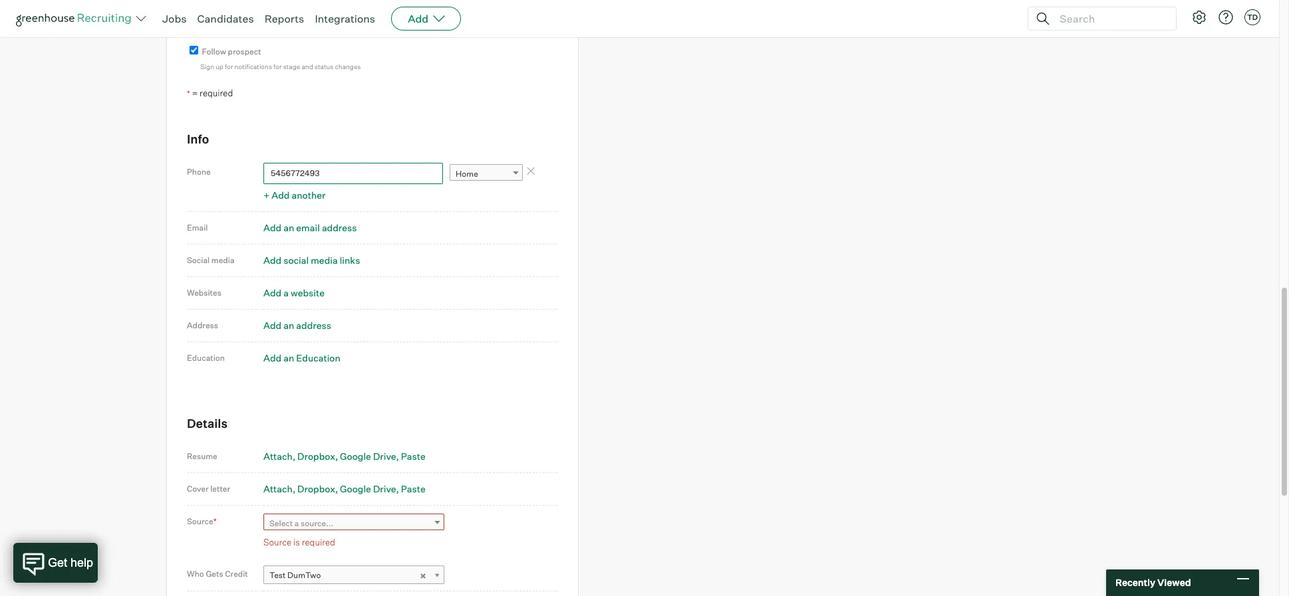 Task type: describe. For each thing, give the bounding box(es) containing it.
candidates
[[197, 12, 254, 25]]

0 horizontal spatial education
[[187, 353, 225, 363]]

up
[[216, 63, 223, 71]]

2 years experience
[[204, 10, 279, 21]]

attach dropbox google drive paste for resume
[[263, 451, 426, 462]]

sign up for notifications for stage and status changes
[[200, 63, 361, 71]]

dropbox for resume
[[297, 451, 335, 462]]

test dumtwo link
[[263, 566, 444, 585]]

follow
[[202, 46, 226, 56]]

td button
[[1245, 9, 1261, 25]]

attach for cover letter
[[263, 483, 293, 495]]

candidates link
[[197, 12, 254, 25]]

follow prospect
[[202, 46, 261, 56]]

recently viewed
[[1116, 578, 1191, 589]]

required for source is required
[[302, 537, 335, 548]]

=
[[192, 88, 198, 98]]

add for add an education
[[263, 353, 281, 364]]

greenhouse recruiting image
[[16, 11, 136, 27]]

+ add another
[[263, 190, 326, 201]]

* inside the * = required
[[187, 88, 190, 98]]

add for add an email address
[[263, 222, 281, 234]]

an for education
[[283, 353, 294, 364]]

links
[[340, 255, 360, 266]]

sign
[[200, 63, 214, 71]]

attach dropbox google drive paste for cover letter
[[263, 483, 426, 495]]

cover letter
[[187, 484, 230, 494]]

add an education link
[[263, 353, 340, 364]]

who gets credit
[[187, 569, 248, 579]]

phone
[[187, 167, 211, 177]]

cover
[[187, 484, 209, 494]]

add for add a website
[[263, 288, 281, 299]]

social media
[[187, 256, 234, 266]]

integrations link
[[315, 12, 375, 25]]

home link
[[450, 164, 523, 184]]

reports
[[265, 12, 304, 25]]

info
[[187, 132, 209, 147]]

source for source *
[[187, 517, 213, 527]]

and
[[302, 63, 313, 71]]

home
[[456, 169, 478, 179]]

google drive link for cover letter
[[340, 483, 399, 495]]

attach for resume
[[263, 451, 293, 462]]

email
[[296, 222, 320, 234]]

source is required
[[263, 537, 335, 548]]

add for add an address
[[263, 320, 281, 331]]

+ add another link
[[263, 190, 326, 201]]

td
[[1247, 13, 1258, 22]]

paste for cover letter
[[401, 483, 426, 495]]

google for cover letter
[[340, 483, 371, 495]]

recently
[[1116, 578, 1155, 589]]

add button
[[391, 7, 461, 31]]

td button
[[1242, 7, 1263, 28]]

add social media links link
[[263, 255, 360, 266]]

source *
[[187, 517, 217, 527]]

Follow prospect checkbox
[[190, 46, 198, 54]]

dumtwo
[[287, 571, 321, 581]]

add an email address
[[263, 222, 357, 234]]

social
[[283, 255, 309, 266]]

select a source... link
[[263, 514, 444, 533]]

reports link
[[265, 12, 304, 25]]

Search text field
[[1056, 9, 1164, 28]]

1 horizontal spatial education
[[296, 353, 340, 364]]

0 vertical spatial address
[[322, 222, 357, 234]]

google drive link for resume
[[340, 451, 399, 462]]

social
[[187, 256, 210, 266]]

paste link for resume
[[401, 451, 426, 462]]

jobs
[[162, 12, 187, 25]]

website
[[291, 288, 325, 299]]

websites
[[187, 288, 221, 298]]

attach link for resume
[[263, 451, 295, 462]]

notifications
[[235, 63, 272, 71]]



Task type: vqa. For each thing, say whether or not it's contained in the screenshot.
An to the middle
yes



Task type: locate. For each thing, give the bounding box(es) containing it.
email
[[187, 223, 208, 233]]

2 google from the top
[[340, 483, 371, 495]]

integrations
[[315, 12, 375, 25]]

2
[[204, 10, 208, 21]]

for left stage
[[273, 63, 282, 71]]

1 vertical spatial address
[[296, 320, 331, 331]]

for right up
[[225, 63, 233, 71]]

0 horizontal spatial for
[[225, 63, 233, 71]]

1 horizontal spatial for
[[273, 63, 282, 71]]

attach dropbox google drive paste
[[263, 451, 426, 462], [263, 483, 426, 495]]

0 vertical spatial dropbox link
[[297, 451, 338, 462]]

0 horizontal spatial *
[[187, 88, 190, 98]]

1 dropbox link from the top
[[297, 451, 338, 462]]

add inside popup button
[[408, 12, 429, 25]]

* = required
[[187, 88, 233, 98]]

1 horizontal spatial *
[[213, 517, 217, 527]]

changes
[[335, 63, 361, 71]]

add an address
[[263, 320, 331, 331]]

stage
[[283, 63, 300, 71]]

2 an from the top
[[283, 320, 294, 331]]

2 google drive link from the top
[[340, 483, 399, 495]]

1 vertical spatial attach link
[[263, 483, 295, 495]]

test dumtwo
[[269, 571, 321, 581]]

configure image
[[1191, 9, 1207, 25]]

1 vertical spatial dropbox link
[[297, 483, 338, 495]]

status
[[315, 63, 333, 71]]

attach
[[263, 451, 293, 462], [263, 483, 293, 495]]

google drive link
[[340, 451, 399, 462], [340, 483, 399, 495]]

0 vertical spatial paste link
[[401, 451, 426, 462]]

1 vertical spatial source
[[263, 537, 291, 548]]

0 horizontal spatial required
[[200, 88, 233, 98]]

1 dropbox from the top
[[297, 451, 335, 462]]

attach link
[[263, 451, 295, 462], [263, 483, 295, 495]]

dropbox link for resume
[[297, 451, 338, 462]]

required down source... at left
[[302, 537, 335, 548]]

*
[[187, 88, 190, 98], [213, 517, 217, 527]]

who
[[187, 569, 204, 579]]

1 vertical spatial a
[[295, 519, 299, 529]]

0 horizontal spatial media
[[211, 256, 234, 266]]

google
[[340, 451, 371, 462], [340, 483, 371, 495]]

gets
[[206, 569, 223, 579]]

source down cover at the left
[[187, 517, 213, 527]]

0 vertical spatial attach dropbox google drive paste
[[263, 451, 426, 462]]

0 vertical spatial required
[[200, 88, 233, 98]]

0 vertical spatial an
[[283, 222, 294, 234]]

add an education
[[263, 353, 340, 364]]

1 paste from the top
[[401, 451, 426, 462]]

1 google drive link from the top
[[340, 451, 399, 462]]

education
[[296, 353, 340, 364], [187, 353, 225, 363]]

an left the email
[[283, 222, 294, 234]]

1 horizontal spatial media
[[311, 255, 338, 266]]

experience
[[234, 10, 279, 21]]

add for add social media links
[[263, 255, 281, 266]]

1 vertical spatial an
[[283, 320, 294, 331]]

address
[[322, 222, 357, 234], [296, 320, 331, 331]]

a for select
[[295, 519, 299, 529]]

select
[[269, 519, 293, 529]]

paste for resume
[[401, 451, 426, 462]]

a for add
[[283, 288, 289, 299]]

0 vertical spatial google drive link
[[340, 451, 399, 462]]

paste link
[[401, 451, 426, 462], [401, 483, 426, 495]]

source left is on the bottom
[[263, 537, 291, 548]]

2 dropbox from the top
[[297, 483, 335, 495]]

required right =
[[200, 88, 233, 98]]

1 attach link from the top
[[263, 451, 295, 462]]

required for * = required
[[200, 88, 233, 98]]

add
[[408, 12, 429, 25], [272, 190, 290, 201], [263, 222, 281, 234], [263, 255, 281, 266], [263, 288, 281, 299], [263, 320, 281, 331], [263, 353, 281, 364]]

attach link for cover letter
[[263, 483, 295, 495]]

1 vertical spatial dropbox
[[297, 483, 335, 495]]

required
[[200, 88, 233, 98], [302, 537, 335, 548]]

media right social
[[211, 256, 234, 266]]

1 vertical spatial paste link
[[401, 483, 426, 495]]

2 paste from the top
[[401, 483, 426, 495]]

3 an from the top
[[283, 353, 294, 364]]

1 vertical spatial drive
[[373, 483, 396, 495]]

1 drive from the top
[[373, 451, 396, 462]]

a right select on the bottom left of the page
[[295, 519, 299, 529]]

1 vertical spatial *
[[213, 517, 217, 527]]

paste link for cover letter
[[401, 483, 426, 495]]

letter
[[210, 484, 230, 494]]

0 horizontal spatial a
[[283, 288, 289, 299]]

credit
[[225, 569, 248, 579]]

1 for from the left
[[225, 63, 233, 71]]

resume
[[187, 451, 217, 461]]

paste
[[401, 451, 426, 462], [401, 483, 426, 495]]

0 vertical spatial drive
[[373, 451, 396, 462]]

1 vertical spatial required
[[302, 537, 335, 548]]

another
[[292, 190, 326, 201]]

1 an from the top
[[283, 222, 294, 234]]

drive
[[373, 451, 396, 462], [373, 483, 396, 495]]

a
[[283, 288, 289, 299], [295, 519, 299, 529]]

1 vertical spatial paste
[[401, 483, 426, 495]]

0 vertical spatial google
[[340, 451, 371, 462]]

1 horizontal spatial required
[[302, 537, 335, 548]]

0 vertical spatial a
[[283, 288, 289, 299]]

add for add
[[408, 12, 429, 25]]

google for resume
[[340, 451, 371, 462]]

0 vertical spatial dropbox
[[297, 451, 335, 462]]

0 vertical spatial *
[[187, 88, 190, 98]]

* left =
[[187, 88, 190, 98]]

dropbox for cover letter
[[297, 483, 335, 495]]

drive for resume
[[373, 451, 396, 462]]

dropbox link
[[297, 451, 338, 462], [297, 483, 338, 495]]

add a website
[[263, 288, 325, 299]]

0 vertical spatial attach
[[263, 451, 293, 462]]

for
[[225, 63, 233, 71], [273, 63, 282, 71]]

source for source is required
[[263, 537, 291, 548]]

dropbox link for cover letter
[[297, 483, 338, 495]]

0 horizontal spatial source
[[187, 517, 213, 527]]

test
[[269, 571, 286, 581]]

education down add an address
[[296, 353, 340, 364]]

1 attach from the top
[[263, 451, 293, 462]]

an down add a website
[[283, 320, 294, 331]]

1 vertical spatial google
[[340, 483, 371, 495]]

1 horizontal spatial source
[[263, 537, 291, 548]]

media
[[311, 255, 338, 266], [211, 256, 234, 266]]

* down 'letter'
[[213, 517, 217, 527]]

1 horizontal spatial a
[[295, 519, 299, 529]]

2 drive from the top
[[373, 483, 396, 495]]

an down add an address
[[283, 353, 294, 364]]

jobs link
[[162, 12, 187, 25]]

2 attach from the top
[[263, 483, 293, 495]]

0 vertical spatial source
[[187, 517, 213, 527]]

add a website link
[[263, 288, 325, 299]]

source...
[[301, 519, 333, 529]]

is
[[293, 537, 300, 548]]

address down website
[[296, 320, 331, 331]]

1 paste link from the top
[[401, 451, 426, 462]]

drive for cover letter
[[373, 483, 396, 495]]

add social media links
[[263, 255, 360, 266]]

0 vertical spatial attach link
[[263, 451, 295, 462]]

add an address link
[[263, 320, 331, 331]]

1 google from the top
[[340, 451, 371, 462]]

2 attach link from the top
[[263, 483, 295, 495]]

prospect
[[228, 46, 261, 56]]

2 vertical spatial an
[[283, 353, 294, 364]]

an for email
[[283, 222, 294, 234]]

source
[[187, 517, 213, 527], [263, 537, 291, 548]]

viewed
[[1157, 578, 1191, 589]]

dropbox
[[297, 451, 335, 462], [297, 483, 335, 495]]

2 for from the left
[[273, 63, 282, 71]]

an
[[283, 222, 294, 234], [283, 320, 294, 331], [283, 353, 294, 364]]

years
[[210, 10, 232, 21]]

add an email address link
[[263, 222, 357, 234]]

+
[[263, 190, 270, 201]]

2 paste link from the top
[[401, 483, 426, 495]]

2 attach dropbox google drive paste from the top
[[263, 483, 426, 495]]

1 vertical spatial attach dropbox google drive paste
[[263, 483, 426, 495]]

None text field
[[283, 8, 296, 29], [263, 163, 443, 184], [283, 8, 296, 29], [263, 163, 443, 184]]

a left website
[[283, 288, 289, 299]]

details
[[187, 417, 228, 431]]

0 vertical spatial paste
[[401, 451, 426, 462]]

1 vertical spatial attach
[[263, 483, 293, 495]]

address right the email
[[322, 222, 357, 234]]

1 vertical spatial google drive link
[[340, 483, 399, 495]]

select a source...
[[269, 519, 333, 529]]

media left links
[[311, 255, 338, 266]]

2 dropbox link from the top
[[297, 483, 338, 495]]

education down address
[[187, 353, 225, 363]]

1 attach dropbox google drive paste from the top
[[263, 451, 426, 462]]

an for address
[[283, 320, 294, 331]]

address
[[187, 321, 218, 331]]



